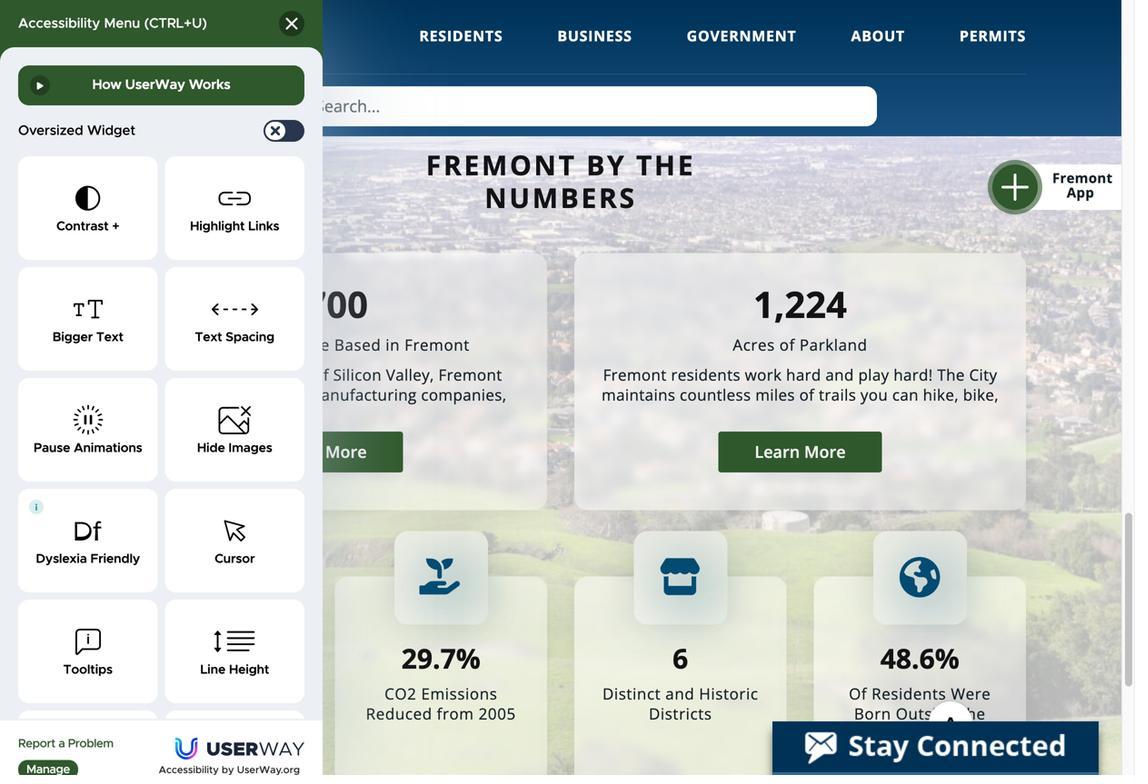 Task type: vqa. For each thing, say whether or not it's contained in the screenshot.
Accessibility Menu image
yes



Task type: describe. For each thing, give the bounding box(es) containing it.
accessibility menu image
[[7, 707, 65, 765]]



